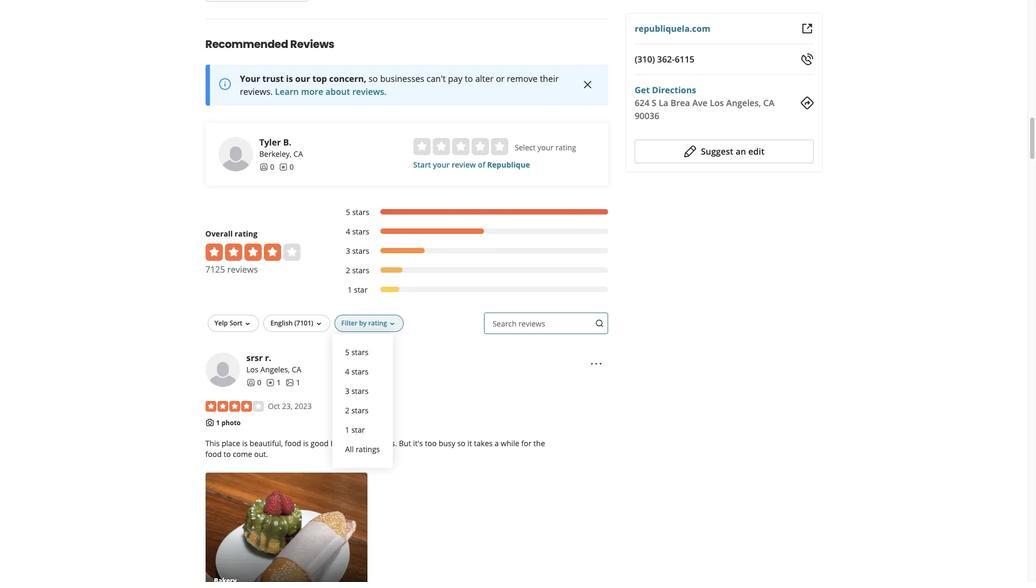 Task type: vqa. For each thing, say whether or not it's contained in the screenshot.
by
yes



Task type: describe. For each thing, give the bounding box(es) containing it.
berkeley,
[[259, 149, 292, 159]]

ca inside the 'srsr r. los angeles, ca'
[[292, 365, 301, 375]]

filter by rating button
[[334, 315, 404, 332]]

suggest
[[701, 146, 734, 158]]

friends element for srsr r.
[[246, 378, 262, 388]]

tyler
[[259, 136, 281, 148]]

1 star button
[[341, 421, 384, 440]]

remove
[[507, 73, 538, 85]]

6115
[[675, 53, 695, 65]]

learn
[[275, 86, 299, 98]]

3 stars button
[[341, 382, 384, 401]]

1 horizontal spatial food
[[285, 439, 301, 449]]

1 right 16 camera v2 image
[[216, 419, 220, 428]]

reviews element for r.
[[266, 378, 281, 388]]

your
[[240, 73, 260, 85]]

concern,
[[329, 73, 366, 85]]

start
[[413, 160, 431, 170]]

5 stars for 5 stars button
[[345, 347, 369, 358]]

your for select
[[538, 142, 554, 153]]

23,
[[282, 401, 293, 412]]

search reviews
[[493, 319, 545, 329]]

16 friends v2 image for tyler
[[259, 163, 268, 171]]

624
[[635, 97, 650, 109]]

of
[[478, 160, 485, 170]]

2 reviews. from the left
[[352, 86, 387, 98]]

4 stars for "4 stars" button at the left of page
[[345, 367, 369, 377]]

rating element
[[413, 138, 508, 155]]

1 photo
[[216, 419, 241, 428]]

filter by rating
[[341, 319, 387, 328]]

  text field inside recommended reviews element
[[484, 313, 608, 334]]

los inside get directions 624 s la brea ave los angeles, ca 90036
[[710, 97, 724, 109]]

directions
[[652, 84, 696, 96]]

none radio inside recommended reviews element
[[472, 138, 489, 155]]

busy
[[439, 439, 455, 449]]

(no rating) image
[[413, 138, 508, 155]]

a
[[495, 439, 499, 449]]

takes
[[474, 439, 493, 449]]

7125 reviews
[[205, 264, 258, 276]]

recommended
[[205, 37, 288, 52]]

english
[[271, 319, 293, 328]]

1 inside "element"
[[348, 285, 352, 295]]

republiquela.com link
[[635, 23, 711, 35]]

2 stars for filter reviews by 2 stars rating element
[[346, 265, 369, 276]]

republique
[[487, 160, 530, 170]]

reviews for search reviews
[[519, 319, 545, 329]]

select your rating
[[515, 142, 576, 153]]

can't
[[427, 73, 446, 85]]

2 stars button
[[341, 401, 384, 421]]

to inside this place is beautiful, food is good i like their pastries. but it's too busy so it takes a while for the food to come out.
[[224, 450, 231, 460]]

while
[[501, 439, 519, 449]]

our
[[295, 73, 310, 85]]

yelp
[[215, 319, 228, 328]]

oct 23, 2023
[[268, 401, 312, 412]]

7125
[[205, 264, 225, 276]]

this
[[205, 439, 220, 449]]

all ratings button
[[341, 440, 384, 460]]

24 phone v2 image
[[801, 53, 814, 66]]

for
[[521, 439, 532, 449]]

your trust is our top concern,
[[240, 73, 366, 85]]

get
[[635, 84, 650, 96]]

stars for 3 stars button
[[351, 386, 369, 397]]

filter reviews by 2 stars rating element
[[335, 265, 608, 276]]

brea
[[671, 97, 690, 109]]

362-
[[657, 53, 675, 65]]

2 horizontal spatial is
[[303, 439, 309, 449]]

16 camera v2 image
[[205, 419, 214, 427]]

(310) 362-6115
[[635, 53, 695, 65]]

2023
[[295, 401, 312, 412]]

tyler b. berkeley, ca
[[259, 136, 303, 159]]

is for our
[[286, 73, 293, 85]]

1 star for filter reviews by 1 star rating "element"
[[348, 285, 368, 295]]

stars for '2 stars' button
[[351, 406, 369, 416]]

all
[[345, 445, 354, 455]]

pastries.
[[367, 439, 397, 449]]

srsr
[[246, 352, 263, 364]]

oct
[[268, 401, 280, 412]]

angeles, inside get directions 624 s la brea ave los angeles, ca 90036
[[726, 97, 761, 109]]

5 for the filter reviews by 5 stars rating element
[[346, 207, 350, 217]]

close image
[[581, 78, 594, 91]]

1 vertical spatial food
[[205, 450, 222, 460]]

the
[[534, 439, 545, 449]]

an
[[736, 146, 746, 158]]

reviews for 7125 reviews
[[227, 264, 258, 276]]

los inside the 'srsr r. los angeles, ca'
[[246, 365, 258, 375]]

beautiful,
[[250, 439, 283, 449]]

learn more about reviews.
[[275, 86, 387, 98]]

(310)
[[635, 53, 655, 65]]

recommended reviews
[[205, 37, 334, 52]]

16 chevron down v2 image
[[244, 320, 252, 328]]

4 for filter reviews by 4 stars rating element
[[346, 227, 350, 237]]

1 star for 1 star button
[[345, 425, 365, 435]]

search image
[[595, 320, 604, 328]]

rating for filter by rating
[[368, 319, 387, 328]]

learn more about reviews. link
[[275, 86, 387, 98]]

search
[[493, 319, 517, 329]]

photo
[[222, 419, 241, 428]]

menu image
[[590, 358, 603, 371]]

about
[[326, 86, 350, 98]]

start your review of republique
[[413, 160, 530, 170]]

sort
[[230, 319, 242, 328]]

stars for the filter reviews by 5 stars rating element
[[352, 207, 369, 217]]

top
[[312, 73, 327, 85]]

info alert
[[205, 65, 608, 106]]

come
[[233, 450, 252, 460]]

filter reviews by 5 stars rating element
[[335, 207, 608, 218]]

good
[[311, 439, 329, 449]]

4 stars button
[[341, 363, 384, 382]]

filter reviews by 1 star rating element
[[335, 285, 608, 296]]

filter reviews by 4 stars rating element
[[335, 227, 608, 237]]

3 stars for filter reviews by 3 stars rating element
[[346, 246, 369, 256]]



Task type: locate. For each thing, give the bounding box(es) containing it.
0 vertical spatial 2
[[346, 265, 350, 276]]

1 horizontal spatial their
[[540, 73, 559, 85]]

los down srsr
[[246, 365, 258, 375]]

4 for "4 stars" button at the left of page
[[345, 367, 350, 377]]

2 stars up by
[[346, 265, 369, 276]]

2 4 star rating image from the top
[[205, 401, 264, 412]]

2 up filter
[[346, 265, 350, 276]]

16 chevron down v2 image for filter by rating
[[388, 320, 397, 328]]

is inside info alert
[[286, 73, 293, 85]]

0 vertical spatial 5
[[346, 207, 350, 217]]

so left it
[[457, 439, 466, 449]]

trust
[[262, 73, 284, 85]]

filter reviews by 3 stars rating element
[[335, 246, 608, 257]]

1 vertical spatial 4
[[345, 367, 350, 377]]

24 external link v2 image
[[801, 22, 814, 35]]

3 stars inside button
[[345, 386, 369, 397]]

16 chevron down v2 image right filter by rating
[[388, 320, 397, 328]]

0 vertical spatial to
[[465, 73, 473, 85]]

16 review v2 image
[[279, 163, 287, 171], [266, 379, 274, 387]]

2 stars for '2 stars' button
[[345, 406, 369, 416]]

0 horizontal spatial 16 friends v2 image
[[246, 379, 255, 387]]

1 star up like
[[345, 425, 365, 435]]

0 horizontal spatial reviews.
[[240, 86, 273, 98]]

reviews right search
[[519, 319, 545, 329]]

0 vertical spatial rating
[[556, 142, 576, 153]]

1 vertical spatial 1 star
[[345, 425, 365, 435]]

1 horizontal spatial your
[[538, 142, 554, 153]]

tyler b. link
[[259, 136, 291, 148]]

3 for 3 stars button
[[345, 386, 350, 397]]

0 vertical spatial los
[[710, 97, 724, 109]]

1 up filter
[[348, 285, 352, 295]]

star inside "element"
[[354, 285, 368, 295]]

16 review v2 image for r.
[[266, 379, 274, 387]]

too
[[425, 439, 437, 449]]

select
[[515, 142, 536, 153]]

1 vertical spatial their
[[349, 439, 365, 449]]

16 chevron down v2 image
[[314, 320, 323, 328], [388, 320, 397, 328]]

rating right by
[[368, 319, 387, 328]]

more
[[301, 86, 323, 98]]

2 horizontal spatial rating
[[556, 142, 576, 153]]

0
[[270, 162, 274, 172], [290, 162, 294, 172], [257, 378, 262, 388]]

reviews right 7125
[[227, 264, 258, 276]]

stars for 5 stars button
[[351, 347, 369, 358]]

1 horizontal spatial to
[[465, 73, 473, 85]]

3 inside button
[[345, 386, 350, 397]]

1 vertical spatial 3 stars
[[345, 386, 369, 397]]

1 horizontal spatial 16 review v2 image
[[279, 163, 287, 171]]

i
[[331, 439, 333, 449]]

0 horizontal spatial los
[[246, 365, 258, 375]]

0 vertical spatial 4
[[346, 227, 350, 237]]

0 horizontal spatial reviews
[[227, 264, 258, 276]]

1 vertical spatial star
[[351, 425, 365, 435]]

friends element for tyler b.
[[259, 162, 274, 173]]

0 vertical spatial reviews element
[[279, 162, 294, 173]]

1 4 star rating image from the top
[[205, 244, 300, 261]]

so inside this place is beautiful, food is good i like their pastries. but it's too busy so it takes a while for the food to come out.
[[457, 439, 466, 449]]

angeles, inside the 'srsr r. los angeles, ca'
[[260, 365, 290, 375]]

overall rating
[[205, 229, 258, 239]]

1 vertical spatial 2 stars
[[345, 406, 369, 416]]

1 horizontal spatial 16 chevron down v2 image
[[388, 320, 397, 328]]

1 star inside "element"
[[348, 285, 368, 295]]

1 vertical spatial so
[[457, 439, 466, 449]]

recommended reviews element
[[171, 19, 643, 583]]

2 horizontal spatial 0
[[290, 162, 294, 172]]

your right the start
[[433, 160, 450, 170]]

reviews element for b.
[[279, 162, 294, 173]]

4 star rating image up 7125 reviews
[[205, 244, 300, 261]]

star
[[354, 285, 368, 295], [351, 425, 365, 435]]

1 horizontal spatial reviews.
[[352, 86, 387, 98]]

review
[[452, 160, 476, 170]]

5 stars
[[346, 207, 369, 217], [345, 347, 369, 358]]

4 stars inside button
[[345, 367, 369, 377]]

3 stars for 3 stars button
[[345, 386, 369, 397]]

16 chevron down v2 image inside the english (7101) dropdown button
[[314, 320, 323, 328]]

16 chevron down v2 image right the "(7101)"
[[314, 320, 323, 328]]

2 inside '2 stars' button
[[345, 406, 350, 416]]

star inside button
[[351, 425, 365, 435]]

businesses
[[380, 73, 424, 85]]

filter
[[341, 319, 358, 328]]

1 16 chevron down v2 image from the left
[[314, 320, 323, 328]]

get directions link
[[635, 84, 696, 96]]

rating for select your rating
[[556, 142, 576, 153]]

b.
[[283, 136, 291, 148]]

ca right "berkeley,"
[[294, 149, 303, 159]]

0 horizontal spatial 16 chevron down v2 image
[[314, 320, 323, 328]]

1 vertical spatial 2
[[345, 406, 350, 416]]

1 vertical spatial 4 stars
[[345, 367, 369, 377]]

but
[[399, 439, 411, 449]]

0 vertical spatial their
[[540, 73, 559, 85]]

photo of tyler b. image
[[218, 137, 253, 171]]

ca
[[763, 97, 775, 109], [294, 149, 303, 159], [292, 365, 301, 375]]

it
[[468, 439, 472, 449]]

1 right 16 photos v2
[[296, 378, 300, 388]]

2 stars
[[346, 265, 369, 276], [345, 406, 369, 416]]

ca left 24 directions v2 image
[[763, 97, 775, 109]]

0 horizontal spatial angeles,
[[260, 365, 290, 375]]

0 horizontal spatial is
[[242, 439, 248, 449]]

4 star rating image for oct 23, 2023
[[205, 401, 264, 412]]

1 horizontal spatial angeles,
[[726, 97, 761, 109]]

2 down 3 stars button
[[345, 406, 350, 416]]

0 horizontal spatial to
[[224, 450, 231, 460]]

star down '2 stars' button
[[351, 425, 365, 435]]

stars for filter reviews by 2 stars rating element
[[352, 265, 369, 276]]

16 friends v2 image down "berkeley,"
[[259, 163, 268, 171]]

0 vertical spatial 5 stars
[[346, 207, 369, 217]]

0 horizontal spatial their
[[349, 439, 365, 449]]

1 horizontal spatial so
[[457, 439, 466, 449]]

4 star rating image for 7125 reviews
[[205, 244, 300, 261]]

all ratings
[[345, 445, 380, 455]]

1 vertical spatial los
[[246, 365, 258, 375]]

0 horizontal spatial so
[[369, 73, 378, 85]]

0 vertical spatial your
[[538, 142, 554, 153]]

16 review v2 image left 16 photos v2
[[266, 379, 274, 387]]

1 vertical spatial reviews element
[[266, 378, 281, 388]]

2 vertical spatial rating
[[368, 319, 387, 328]]

16 friends v2 image down srsr
[[246, 379, 255, 387]]

suggest an edit
[[701, 146, 765, 158]]

1 left 16 photos v2
[[277, 378, 281, 388]]

reviews element
[[279, 162, 294, 173], [266, 378, 281, 388]]

1 vertical spatial 5
[[345, 347, 350, 358]]

1 horizontal spatial 0
[[270, 162, 274, 172]]

0 horizontal spatial 0
[[257, 378, 262, 388]]

None radio
[[413, 138, 431, 155], [433, 138, 450, 155], [452, 138, 469, 155], [491, 138, 508, 155], [413, 138, 431, 155], [433, 138, 450, 155], [452, 138, 469, 155], [491, 138, 508, 155]]

by
[[359, 319, 367, 328]]

1 horizontal spatial los
[[710, 97, 724, 109]]

0 vertical spatial 1 star
[[348, 285, 368, 295]]

0 vertical spatial ca
[[763, 97, 775, 109]]

star for filter reviews by 1 star rating "element"
[[354, 285, 368, 295]]

la
[[659, 97, 669, 109]]

4
[[346, 227, 350, 237], [345, 367, 350, 377]]

reviews element containing 1
[[266, 378, 281, 388]]

ca up "photos" element
[[292, 365, 301, 375]]

1 horizontal spatial 16 friends v2 image
[[259, 163, 268, 171]]

(7101)
[[294, 319, 313, 328]]

1 vertical spatial to
[[224, 450, 231, 460]]

24 info v2 image
[[218, 78, 231, 91]]

stars for "4 stars" button at the left of page
[[351, 367, 369, 377]]

to inside so businesses can't pay to alter or remove their reviews.
[[465, 73, 473, 85]]

stars for filter reviews by 3 stars rating element
[[352, 246, 369, 256]]

1 vertical spatial 5 stars
[[345, 347, 369, 358]]

edit
[[748, 146, 765, 158]]

4 inside "4 stars" button
[[345, 367, 350, 377]]

2 vertical spatial ca
[[292, 365, 301, 375]]

0 for r.
[[257, 378, 262, 388]]

their inside this place is beautiful, food is good i like their pastries. but it's too busy so it takes a while for the food to come out.
[[349, 439, 365, 449]]

overall
[[205, 229, 233, 239]]

ratings
[[356, 445, 380, 455]]

alter
[[475, 73, 494, 85]]

republiquela.com
[[635, 23, 711, 35]]

1 vertical spatial friends element
[[246, 378, 262, 388]]

5 stars inside button
[[345, 347, 369, 358]]

0 vertical spatial 16 friends v2 image
[[259, 163, 268, 171]]

is left our
[[286, 73, 293, 85]]

1 vertical spatial your
[[433, 160, 450, 170]]

rating right overall
[[235, 229, 258, 239]]

stars for filter reviews by 4 stars rating element
[[352, 227, 369, 237]]

0 vertical spatial 4 stars
[[346, 227, 369, 237]]

1 photo link
[[216, 419, 241, 428]]

1 horizontal spatial is
[[286, 73, 293, 85]]

0 horizontal spatial food
[[205, 450, 222, 460]]

0 vertical spatial friends element
[[259, 162, 274, 173]]

0 horizontal spatial 16 review v2 image
[[266, 379, 274, 387]]

so inside so businesses can't pay to alter or remove their reviews.
[[369, 73, 378, 85]]

0 vertical spatial 3 stars
[[346, 246, 369, 256]]

1 horizontal spatial rating
[[368, 319, 387, 328]]

16 review v2 image for b.
[[279, 163, 287, 171]]

16 review v2 image down "berkeley,"
[[279, 163, 287, 171]]

1 vertical spatial rating
[[235, 229, 258, 239]]

is for beautiful,
[[242, 439, 248, 449]]

reviews. down concern,
[[352, 86, 387, 98]]

5 inside button
[[345, 347, 350, 358]]

4 star rating image
[[205, 244, 300, 261], [205, 401, 264, 412]]

star up by
[[354, 285, 368, 295]]

3 stars
[[346, 246, 369, 256], [345, 386, 369, 397]]

2
[[346, 265, 350, 276], [345, 406, 350, 416]]

24 pencil v2 image
[[684, 145, 697, 158]]

reviews. down your
[[240, 86, 273, 98]]

yelp sort button
[[208, 315, 259, 332]]

friends element down "berkeley,"
[[259, 162, 274, 173]]

to down place
[[224, 450, 231, 460]]

1 vertical spatial 4 star rating image
[[205, 401, 264, 412]]

1 star up by
[[348, 285, 368, 295]]

friends element
[[259, 162, 274, 173], [246, 378, 262, 388]]

rating inside "dropdown button"
[[368, 319, 387, 328]]

your for start
[[433, 160, 450, 170]]

photos element
[[285, 378, 300, 388]]

5
[[346, 207, 350, 217], [345, 347, 350, 358]]

r.
[[265, 352, 271, 364]]

reviews.
[[240, 86, 273, 98], [352, 86, 387, 98]]

0 horizontal spatial rating
[[235, 229, 258, 239]]

place
[[222, 439, 240, 449]]

5 stars for the filter reviews by 5 stars rating element
[[346, 207, 369, 217]]

out.
[[254, 450, 268, 460]]

rating
[[556, 142, 576, 153], [235, 229, 258, 239], [368, 319, 387, 328]]

1 inside reviews element
[[277, 378, 281, 388]]

star for 1 star button
[[351, 425, 365, 435]]

0 vertical spatial 2 stars
[[346, 265, 369, 276]]

3 for filter reviews by 3 stars rating element
[[346, 246, 350, 256]]

is left good
[[303, 439, 309, 449]]

0 vertical spatial 16 review v2 image
[[279, 163, 287, 171]]

2 for '2 stars' button
[[345, 406, 350, 416]]

or
[[496, 73, 505, 85]]

16 chevron down v2 image inside filter by rating "dropdown button"
[[388, 320, 397, 328]]

  text field
[[484, 313, 608, 334]]

reviews. inside so businesses can't pay to alter or remove their reviews.
[[240, 86, 273, 98]]

s
[[652, 97, 657, 109]]

food down this
[[205, 450, 222, 460]]

2 inside filter reviews by 2 stars rating element
[[346, 265, 350, 276]]

16 chevron down v2 image for english (7101)
[[314, 320, 323, 328]]

1 vertical spatial 3
[[345, 386, 350, 397]]

1 star
[[348, 285, 368, 295], [345, 425, 365, 435]]

None radio
[[472, 138, 489, 155]]

90036
[[635, 110, 659, 122]]

24 directions v2 image
[[801, 97, 814, 110]]

2 stars inside button
[[345, 406, 369, 416]]

1 up like
[[345, 425, 350, 435]]

reviews element down "berkeley,"
[[279, 162, 294, 173]]

5 for 5 stars button
[[345, 347, 350, 358]]

get directions 624 s la brea ave los angeles, ca 90036
[[635, 84, 775, 122]]

this place is beautiful, food is good i like their pastries. but it's too busy so it takes a while for the food to come out.
[[205, 439, 545, 460]]

1 vertical spatial reviews
[[519, 319, 545, 329]]

srsr r. los angeles, ca
[[246, 352, 301, 375]]

angeles, right ave
[[726, 97, 761, 109]]

0 vertical spatial food
[[285, 439, 301, 449]]

to right pay
[[465, 73, 473, 85]]

so right concern,
[[369, 73, 378, 85]]

1 vertical spatial ca
[[294, 149, 303, 159]]

16 friends v2 image
[[259, 163, 268, 171], [246, 379, 255, 387]]

2 16 chevron down v2 image from the left
[[388, 320, 397, 328]]

0 vertical spatial star
[[354, 285, 368, 295]]

angeles, down r.
[[260, 365, 290, 375]]

reviews
[[227, 264, 258, 276], [519, 319, 545, 329]]

2 for filter reviews by 2 stars rating element
[[346, 265, 350, 276]]

friends element down srsr
[[246, 378, 262, 388]]

food
[[285, 439, 301, 449], [205, 450, 222, 460]]

4 star rating image up photo
[[205, 401, 264, 412]]

so businesses can't pay to alter or remove their reviews.
[[240, 73, 559, 98]]

4 stars
[[346, 227, 369, 237], [345, 367, 369, 377]]

srsr r. link
[[246, 352, 271, 364]]

your right select
[[538, 142, 554, 153]]

1 inside button
[[345, 425, 350, 435]]

0 vertical spatial so
[[369, 73, 378, 85]]

2 stars down 3 stars button
[[345, 406, 369, 416]]

4 stars for filter reviews by 4 stars rating element
[[346, 227, 369, 237]]

los right ave
[[710, 97, 724, 109]]

english (7101)
[[271, 319, 313, 328]]

photo of srsr r. image
[[205, 353, 240, 387]]

their inside so businesses can't pay to alter or remove their reviews.
[[540, 73, 559, 85]]

ca inside get directions 624 s la brea ave los angeles, ca 90036
[[763, 97, 775, 109]]

1 horizontal spatial reviews
[[519, 319, 545, 329]]

16 friends v2 image for srsr
[[246, 379, 255, 387]]

ave
[[692, 97, 708, 109]]

reviews element containing 0
[[279, 162, 294, 173]]

1 vertical spatial angeles,
[[260, 365, 290, 375]]

16 photos v2 image
[[285, 379, 294, 387]]

to
[[465, 73, 473, 85], [224, 450, 231, 460]]

1 inside "photos" element
[[296, 378, 300, 388]]

1 vertical spatial 16 friends v2 image
[[246, 379, 255, 387]]

like
[[335, 439, 347, 449]]

1 star inside button
[[345, 425, 365, 435]]

ca inside tyler b. berkeley, ca
[[294, 149, 303, 159]]

4 inside filter reviews by 4 stars rating element
[[346, 227, 350, 237]]

0 inside reviews element
[[290, 162, 294, 172]]

0 for b.
[[270, 162, 274, 172]]

los
[[710, 97, 724, 109], [246, 365, 258, 375]]

food left good
[[285, 439, 301, 449]]

it's
[[413, 439, 423, 449]]

0 vertical spatial 3
[[346, 246, 350, 256]]

1 vertical spatial 16 review v2 image
[[266, 379, 274, 387]]

rating right select
[[556, 142, 576, 153]]

0 vertical spatial reviews
[[227, 264, 258, 276]]

is up come
[[242, 439, 248, 449]]

0 vertical spatial 4 star rating image
[[205, 244, 300, 261]]

suggest an edit button
[[635, 140, 814, 164]]

0 horizontal spatial your
[[433, 160, 450, 170]]

reviews element left 16 photos v2
[[266, 378, 281, 388]]

0 vertical spatial angeles,
[[726, 97, 761, 109]]

5 stars button
[[341, 343, 384, 363]]

1 reviews. from the left
[[240, 86, 273, 98]]



